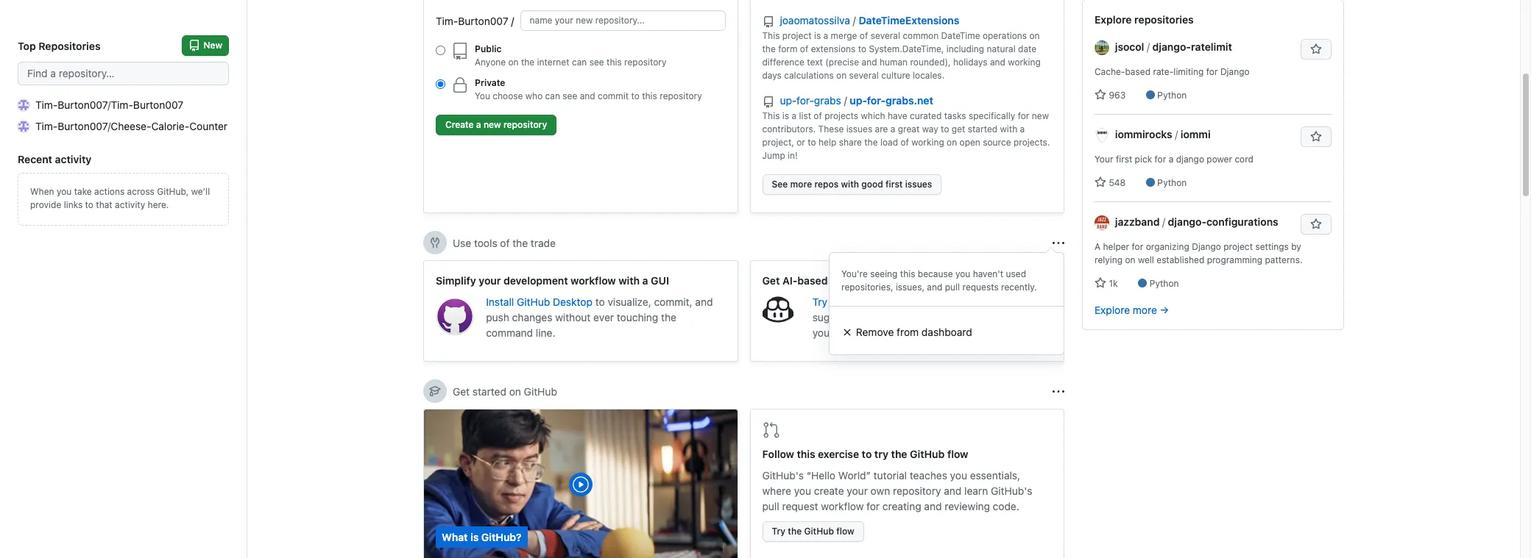 Task type: vqa. For each thing, say whether or not it's contained in the screenshot.
'issues'
yes



Task type: locate. For each thing, give the bounding box(es) containing it.
for- up are
[[867, 94, 886, 107]]

based inside explore repositories navigation
[[1125, 66, 1151, 77]]

1 this from the top
[[762, 30, 780, 41]]

0 horizontal spatial with
[[619, 275, 640, 287]]

on left well
[[1125, 255, 1136, 266]]

repository up 'commit'
[[624, 57, 667, 68]]

visualize,
[[608, 296, 651, 309]]

new inside this is a list of projects which have curated tasks specifically for new contributors. these issues are a great way to get started with a project, or to help share the load of working on open source projects. jump in!
[[1032, 110, 1049, 121]]

repo image for joaomatossilva
[[762, 16, 774, 28]]

what is github? image
[[424, 410, 737, 559]]

this inside private you choose who can see and commit to this repository
[[642, 91, 657, 102]]

github up changes
[[517, 296, 550, 309]]

0 vertical spatial star image
[[1095, 177, 1107, 188]]

0 vertical spatial github's
[[762, 470, 804, 482]]

datetimeextensions
[[859, 14, 960, 27]]

without
[[555, 311, 591, 324]]

culture
[[882, 70, 911, 81]]

on down get
[[947, 137, 957, 148]]

2 for- from the left
[[867, 94, 886, 107]]

well
[[1138, 255, 1154, 266]]

2 vertical spatial with
[[619, 275, 640, 287]]

follow this exercise to try the github flow
[[762, 448, 969, 461]]

which up are
[[861, 110, 885, 121]]

workflow down create
[[821, 501, 864, 513]]

1 horizontal spatial pull
[[945, 282, 960, 293]]

1 vertical spatial django-
[[1168, 216, 1207, 228]]

1 star this repository image from the top
[[1311, 43, 1322, 55]]

1 vertical spatial try
[[772, 526, 786, 538]]

0 horizontal spatial try
[[772, 526, 786, 538]]

repo image
[[762, 16, 774, 28], [451, 43, 469, 60], [762, 96, 774, 108]]

copilot
[[867, 296, 901, 309]]

more for see
[[790, 179, 812, 190]]

and
[[862, 57, 877, 68], [990, 57, 1006, 68], [580, 91, 595, 102], [927, 282, 943, 293], [695, 296, 713, 309], [944, 485, 962, 498], [924, 501, 942, 513]]

dashboard
[[922, 326, 973, 338]]

repositories,
[[842, 282, 894, 293]]

see inside public anyone on the internet can see this repository
[[590, 57, 604, 68]]

more inside explore repositories navigation
[[1133, 304, 1157, 317]]

1 horizontal spatial github's
[[991, 485, 1033, 498]]

burton007 down tim-burton007 / tim-burton007
[[58, 120, 108, 133]]

explore up @jsocol profile image
[[1095, 13, 1132, 26]]

0 vertical spatial python
[[1158, 90, 1187, 101]]

star image for jazzband / django-configurations
[[1095, 278, 1107, 289]]

your down suggests at the bottom right of the page
[[813, 327, 834, 339]]

burton007 for tim-burton007 / cheese-calorie-counter
[[58, 120, 108, 133]]

have
[[888, 110, 908, 121]]

github's up where
[[762, 470, 804, 482]]

1 vertical spatial issues
[[905, 179, 932, 190]]

to inside this project is a merge of several common datetime operations on the form of  extensions to system.datetime, including natural date difference text (precise and human rounded), holidays and working days calculations on several culture locales.
[[858, 43, 867, 54]]

issues up share
[[846, 124, 873, 135]]

the inside this project is a merge of several common datetime operations on the form of  extensions to system.datetime, including natural date difference text (precise and human rounded), holidays and working days calculations on several culture locales.
[[762, 43, 776, 54]]

good
[[862, 179, 883, 190]]

github's up the code.
[[991, 485, 1033, 498]]

github inside get ai-based coding suggestions element
[[830, 296, 864, 309]]

issues,
[[896, 282, 925, 293]]

help
[[819, 137, 837, 148]]

github up suggests at the bottom right of the page
[[830, 296, 864, 309]]

0 vertical spatial which
[[861, 110, 885, 121]]

0 horizontal spatial up-
[[780, 94, 797, 107]]

is for a
[[783, 110, 789, 121]]

0 vertical spatial django
[[1221, 66, 1250, 77]]

1 vertical spatial star this repository image
[[1311, 131, 1322, 143]]

1 horizontal spatial workflow
[[821, 501, 864, 513]]

ai-
[[783, 275, 798, 287]]

form
[[778, 43, 798, 54]]

tim- inside the create a new repository 'element'
[[436, 14, 458, 27]]

open
[[960, 137, 981, 148]]

that
[[96, 200, 112, 211]]

across
[[127, 186, 155, 197]]

a up extensions
[[824, 30, 829, 41]]

workflow inside github's "hello world" tutorial teaches you essentials, where you create your own repository and learn github's pull request workflow for creating and reviewing code.
[[821, 501, 864, 513]]

several down the (precise
[[849, 70, 879, 81]]

pull inside you're seeing this because you haven't used repositories, issues, and pull requests recently.
[[945, 282, 960, 293]]

great
[[898, 124, 920, 135]]

python down cache-based rate-limiting for django
[[1158, 90, 1187, 101]]

1 vertical spatial is
[[783, 110, 789, 121]]

the
[[762, 43, 776, 54], [521, 57, 535, 68], [865, 137, 878, 148], [513, 237, 528, 249], [661, 311, 677, 324], [891, 448, 908, 461], [788, 526, 802, 538]]

burton007 for tim-burton007 /
[[458, 14, 509, 27]]

burton007 for tim-burton007 / tim-burton007
[[58, 99, 108, 111]]

a inside button
[[476, 119, 481, 130]]

with up visualize,
[[619, 275, 640, 287]]

burton007 down find a repository… text box
[[58, 99, 108, 111]]

the left internet
[[521, 57, 535, 68]]

1 vertical spatial django
[[1192, 242, 1221, 253]]

is inside this is a list of projects which have curated tasks specifically for new contributors. these issues are a great way to get started with a project, or to help share the load of working on open source projects. jump in!
[[783, 110, 789, 121]]

this up form
[[762, 30, 780, 41]]

burton007 inside the create a new repository 'element'
[[458, 14, 509, 27]]

1 horizontal spatial which
[[984, 296, 1012, 309]]

for left 30
[[925, 296, 938, 309]]

@jazzband profile image
[[1095, 216, 1110, 231]]

0 vertical spatial project
[[783, 30, 812, 41]]

repo image up difference
[[762, 16, 774, 28]]

2 star image from the top
[[1095, 278, 1107, 289]]

1 horizontal spatial new
[[1032, 110, 1049, 121]]

and left 'commit'
[[580, 91, 595, 102]]

projects.
[[1014, 137, 1050, 148]]

project
[[783, 30, 812, 41], [1224, 242, 1253, 253]]

1 horizontal spatial for-
[[867, 94, 886, 107]]

1 horizontal spatial is
[[783, 110, 789, 121]]

what
[[442, 532, 468, 544]]

this inside this is a list of projects which have curated tasks specifically for new contributors. these issues are a great way to get started with a project, or to help share the load of working on open source projects. jump in!
[[762, 110, 780, 121]]

pull inside github's "hello world" tutorial teaches you essentials, where you create your own repository and learn github's pull request workflow for creating and reviewing code.
[[762, 501, 780, 513]]

with up source
[[1000, 124, 1018, 135]]

push
[[486, 311, 509, 324]]

1 horizontal spatial working
[[1008, 57, 1041, 68]]

your up install
[[479, 275, 501, 287]]

1 horizontal spatial flow
[[948, 448, 969, 461]]

a right are
[[891, 124, 896, 135]]

see inside private you choose who can see and commit to this repository
[[563, 91, 578, 102]]

recently.
[[1001, 282, 1037, 293]]

up- up contributors.
[[780, 94, 797, 107]]

working inside this project is a merge of several common datetime operations on the form of  extensions to system.datetime, including natural date difference text (precise and human rounded), holidays and working days calculations on several culture locales.
[[1008, 57, 1041, 68]]

1 horizontal spatial from
[[1019, 311, 1041, 324]]

and up the reviewing
[[944, 485, 962, 498]]

0 vertical spatial with
[[1000, 124, 1018, 135]]

you
[[57, 186, 72, 197], [956, 268, 971, 279], [950, 470, 968, 482], [794, 485, 811, 498]]

is right what
[[471, 532, 479, 544]]

is down joaomatossilva link at the top of the page
[[814, 30, 821, 41]]

this up "hello
[[797, 448, 816, 461]]

iommirocks
[[1115, 128, 1173, 141]]

play image
[[572, 476, 590, 494]]

for inside this is a list of projects which have curated tasks specifically for new contributors. these issues are a great way to get started with a project, or to help share the load of working on open source projects. jump in!
[[1018, 110, 1030, 121]]

up-for-grabs / up-for-grabs.net
[[780, 94, 934, 107]]

extensions
[[811, 43, 856, 54]]

django- up cache-based rate-limiting for django
[[1153, 40, 1191, 53]]

0 horizontal spatial pull
[[762, 501, 780, 513]]

started right mortar board icon
[[473, 385, 507, 398]]

repository inside public anyone on the internet can see this repository
[[624, 57, 667, 68]]

to inside when you take actions across github, we'll provide links to that activity here.
[[85, 200, 93, 211]]

the inside to visualize, commit, and push changes without ever touching the command line.
[[661, 311, 677, 324]]

a
[[824, 30, 829, 41], [792, 110, 797, 121], [476, 119, 481, 130], [891, 124, 896, 135], [1020, 124, 1025, 135], [1169, 154, 1174, 165], [643, 275, 648, 287]]

new down the "you"
[[484, 119, 501, 130]]

on inside a helper for organizing django project settings by relying on well established programming patterns.
[[1125, 255, 1136, 266]]

to left try
[[862, 448, 872, 461]]

ratelimit
[[1191, 40, 1233, 53]]

this for joaomatossilva
[[762, 30, 780, 41]]

tim- for tim-burton007 / cheese-calorie-counter
[[35, 120, 58, 133]]

system.datetime,
[[869, 43, 944, 54]]

1 horizontal spatial try
[[813, 296, 828, 309]]

0 vertical spatial issues
[[846, 124, 873, 135]]

a left the django
[[1169, 154, 1174, 165]]

1 horizontal spatial can
[[572, 57, 587, 68]]

1 horizontal spatial based
[[1125, 66, 1151, 77]]

get left ai- on the right of the page
[[762, 275, 780, 287]]

and down natural
[[990, 57, 1006, 68]]

to inside to visualize, commit, and push changes without ever touching the command line.
[[595, 296, 605, 309]]

project inside a helper for organizing django project settings by relying on well established programming patterns.
[[1224, 242, 1253, 253]]

and down because
[[927, 282, 943, 293]]

0 vertical spatial activity
[[55, 153, 92, 166]]

this inside you're seeing this because you haven't used repositories, issues, and pull requests recently.
[[900, 268, 916, 279]]

the inside public anyone on the internet can see this repository
[[521, 57, 535, 68]]

mortar board image
[[429, 386, 441, 398]]

started down specifically
[[968, 124, 998, 135]]

tim- right cheese calorie counter "image"
[[35, 120, 58, 133]]

0 vertical spatial from
[[1019, 311, 1041, 324]]

more inside repositories that need your help element
[[790, 179, 812, 190]]

editor.
[[836, 327, 867, 339]]

1 horizontal spatial your
[[813, 327, 834, 339]]

2 star this repository image from the top
[[1311, 131, 1322, 143]]

0 vertical spatial is
[[814, 30, 821, 41]]

to visualize, commit, and push changes without ever touching the command line.
[[486, 296, 713, 339]]

more right see
[[790, 179, 812, 190]]

and inside to visualize, commit, and push changes without ever touching the command line.
[[695, 296, 713, 309]]

a helper for organizing django project settings by relying on well established programming patterns.
[[1095, 242, 1303, 266]]

0 horizontal spatial more
[[790, 179, 812, 190]]

you're
[[842, 268, 868, 279]]

0 vertical spatial based
[[1125, 66, 1151, 77]]

django down ratelimit
[[1221, 66, 1250, 77]]

0 vertical spatial this
[[762, 30, 780, 41]]

0 horizontal spatial based
[[798, 275, 828, 287]]

pull down where
[[762, 501, 780, 513]]

here.
[[148, 200, 169, 211]]

for inside github's "hello world" tutorial teaches you essentials, where you create your own repository and learn github's pull request workflow for creating and reviewing code.
[[867, 501, 880, 513]]

2 horizontal spatial your
[[847, 485, 868, 498]]

1 vertical spatial explore
[[1095, 304, 1130, 317]]

programming
[[1207, 255, 1263, 266]]

projects
[[825, 110, 859, 121]]

to right or
[[808, 137, 816, 148]]

touching
[[617, 311, 658, 324]]

burton007 up public
[[458, 14, 509, 27]]

0 vertical spatial repo image
[[762, 16, 774, 28]]

first left pick
[[1116, 154, 1133, 165]]

tim- for tim-burton007 /
[[436, 14, 458, 27]]

0 vertical spatial several
[[871, 30, 901, 41]]

your first pick for a django power cord
[[1095, 154, 1254, 165]]

0 horizontal spatial flow
[[837, 526, 855, 538]]

of right tools
[[500, 237, 510, 249]]

more left →
[[1133, 304, 1157, 317]]

0 horizontal spatial activity
[[55, 153, 92, 166]]

merge
[[831, 30, 857, 41]]

see up private you choose who can see and commit to this repository
[[590, 57, 604, 68]]

this inside this project is a merge of several common datetime operations on the form of  extensions to system.datetime, including natural date difference text (precise and human rounded), holidays and working days calculations on several culture locales.
[[762, 30, 780, 41]]

working down way
[[912, 137, 944, 148]]

explore for explore more →
[[1095, 304, 1130, 317]]

0 vertical spatial star this repository image
[[1311, 43, 1322, 55]]

when
[[30, 186, 54, 197]]

1 vertical spatial this
[[762, 110, 780, 121]]

joaomatossilva link
[[780, 14, 853, 27]]

0 horizontal spatial see
[[563, 91, 578, 102]]

to up ever
[[595, 296, 605, 309]]

get
[[762, 275, 780, 287], [453, 385, 470, 398]]

this for up-for-grabs
[[762, 110, 780, 121]]

2 vertical spatial python
[[1150, 278, 1179, 289]]

1 vertical spatial more
[[1133, 304, 1157, 317]]

python
[[1158, 90, 1187, 101], [1158, 177, 1187, 188], [1150, 278, 1179, 289]]

is up contributors.
[[783, 110, 789, 121]]

python up →
[[1150, 278, 1179, 289]]

1 horizontal spatial up-
[[850, 94, 867, 107]]

tim burton007 image
[[18, 99, 29, 111]]

1 vertical spatial from
[[897, 326, 919, 338]]

/
[[853, 14, 856, 27], [511, 14, 514, 27], [1147, 40, 1150, 53], [844, 94, 847, 107], [108, 99, 111, 111], [108, 120, 111, 133], [1175, 128, 1178, 141], [1163, 216, 1166, 228]]

in
[[936, 311, 944, 324]]

iommi
[[1181, 128, 1211, 141]]

0 vertical spatial more
[[790, 179, 812, 190]]

from inside button
[[897, 326, 919, 338]]

0 vertical spatial explore
[[1095, 13, 1132, 26]]

this is a list of projects which have curated tasks specifically for new contributors. these issues are a great way to get started with a project, or to help share the load of working on open source projects. jump in!
[[762, 110, 1050, 161]]

2 vertical spatial is
[[471, 532, 479, 544]]

and right commit,
[[695, 296, 713, 309]]

on right anyone
[[508, 57, 519, 68]]

1 vertical spatial started
[[473, 385, 507, 398]]

started
[[968, 124, 998, 135], [473, 385, 507, 398]]

django- up organizing
[[1168, 216, 1207, 228]]

why am i seeing this? image
[[1053, 386, 1065, 398]]

1 horizontal spatial first
[[1116, 154, 1133, 165]]

to right 'commit'
[[631, 91, 640, 102]]

pull up 30
[[945, 282, 960, 293]]

0 horizontal spatial issues
[[846, 124, 873, 135]]

2 explore from the top
[[1095, 304, 1130, 317]]

flow up learn
[[948, 448, 969, 461]]

simplify your development workflow with a gui element
[[423, 261, 738, 362]]

1 horizontal spatial more
[[1133, 304, 1157, 317]]

1 star image from the top
[[1095, 177, 1107, 188]]

of
[[860, 30, 868, 41], [800, 43, 809, 54], [814, 110, 822, 121], [901, 137, 909, 148], [500, 237, 510, 249]]

repository inside button
[[504, 119, 547, 130]]

0 vertical spatial see
[[590, 57, 604, 68]]

get for get ai-based coding suggestions
[[762, 275, 780, 287]]

1 vertical spatial pull
[[762, 501, 780, 513]]

repository down who
[[504, 119, 547, 130]]

1 vertical spatial can
[[545, 91, 560, 102]]

flow
[[948, 448, 969, 461], [837, 526, 855, 538]]

the left form
[[762, 43, 776, 54]]

star this repository image for jsocol / django-ratelimit
[[1311, 43, 1322, 55]]

list
[[799, 110, 811, 121]]

1 vertical spatial flow
[[837, 526, 855, 538]]

issues inside this is a list of projects which have curated tasks specifically for new contributors. these issues are a great way to get started with a project, or to help share the load of working on open source projects. jump in!
[[846, 124, 873, 135]]

which
[[861, 110, 885, 121], [984, 296, 1012, 309]]

up- up projects
[[850, 94, 867, 107]]

2 vertical spatial your
[[847, 485, 868, 498]]

new
[[204, 40, 222, 51]]

1 horizontal spatial project
[[1224, 242, 1253, 253]]

1 for- from the left
[[797, 94, 814, 107]]

star this repository image
[[1311, 43, 1322, 55], [1311, 131, 1322, 143]]

grabs.net
[[886, 94, 934, 107]]

1 vertical spatial workflow
[[821, 501, 864, 513]]

locales.
[[913, 70, 945, 81]]

jsocol
[[1115, 40, 1145, 53]]

0 vertical spatial django-
[[1153, 40, 1191, 53]]

0 horizontal spatial project
[[783, 30, 812, 41]]

choose
[[493, 91, 523, 102]]

ever
[[594, 311, 614, 324]]

started inside this is a list of projects which have curated tasks specifically for new contributors. these issues are a great way to get started with a project, or to help share the load of working on open source projects. jump in!
[[968, 124, 998, 135]]

star image down "relying"
[[1095, 278, 1107, 289]]

a right create
[[476, 119, 481, 130]]

for up well
[[1132, 242, 1144, 253]]

can right who
[[545, 91, 560, 102]]

repository inside github's "hello world" tutorial teaches you essentials, where you create your own repository and learn github's pull request workflow for creating and reviewing code.
[[893, 485, 941, 498]]

repository down "teaches"
[[893, 485, 941, 498]]

1 horizontal spatial see
[[590, 57, 604, 68]]

None radio
[[436, 46, 445, 55], [436, 80, 445, 89], [436, 46, 445, 55], [436, 80, 445, 89]]

limiting
[[1174, 66, 1204, 77]]

1 explore from the top
[[1095, 13, 1132, 26]]

where
[[762, 485, 791, 498]]

0 vertical spatial try
[[813, 296, 828, 309]]

0 horizontal spatial github's
[[762, 470, 804, 482]]

this up contributors.
[[762, 110, 780, 121]]

1 vertical spatial project
[[1224, 242, 1253, 253]]

Top Repositories search field
[[18, 62, 229, 85]]

0 vertical spatial working
[[1008, 57, 1041, 68]]

the down are
[[865, 137, 878, 148]]

tim- up cheese- on the top of the page
[[111, 99, 133, 111]]

workflow up desktop
[[571, 275, 616, 287]]

reviewing
[[945, 501, 990, 513]]

tools
[[474, 237, 497, 249]]

python down your first pick for a django power cord
[[1158, 177, 1187, 188]]

0 vertical spatial started
[[968, 124, 998, 135]]

you up links
[[57, 186, 72, 197]]

1 horizontal spatial with
[[841, 179, 859, 190]]

1 vertical spatial see
[[563, 91, 578, 102]]

tim-burton007 / cheese-calorie-counter
[[35, 120, 228, 133]]

your down the world"
[[847, 485, 868, 498]]

days,
[[956, 296, 982, 309]]

2 this from the top
[[762, 110, 780, 121]]

suggestions
[[867, 275, 928, 287]]

repository inside private you choose who can see and commit to this repository
[[660, 91, 702, 102]]

flow down create
[[837, 526, 855, 538]]

tim-
[[436, 14, 458, 27], [35, 99, 58, 111], [111, 99, 133, 111], [35, 120, 58, 133]]

what is github? element
[[423, 409, 738, 559]]

0 horizontal spatial new
[[484, 119, 501, 130]]

including
[[947, 43, 985, 54]]

to down take
[[85, 200, 93, 211]]

python for ratelimit
[[1158, 90, 1187, 101]]

0 vertical spatial workflow
[[571, 275, 616, 287]]

star image
[[1095, 177, 1107, 188], [1095, 278, 1107, 289]]

explore down 1k
[[1095, 304, 1130, 317]]

power
[[1207, 154, 1233, 165]]

share
[[839, 137, 862, 148]]

based left rate-
[[1125, 66, 1151, 77]]

you inside when you take actions across github, we'll provide links to that activity here.
[[57, 186, 72, 197]]

for- up list
[[797, 94, 814, 107]]

1 vertical spatial star image
[[1095, 278, 1107, 289]]

1 horizontal spatial started
[[968, 124, 998, 135]]

own
[[871, 485, 890, 498]]

2 vertical spatial repo image
[[762, 96, 774, 108]]

0 horizontal spatial for-
[[797, 94, 814, 107]]

working down date
[[1008, 57, 1041, 68]]

this inside try the github flow element
[[797, 448, 816, 461]]

1 vertical spatial working
[[912, 137, 944, 148]]

for-
[[797, 94, 814, 107], [867, 94, 886, 107]]

up-for-grabs link
[[780, 94, 844, 107]]

star this repository image for iommirocks / iommi
[[1311, 131, 1322, 143]]

you up the requests
[[956, 268, 971, 279]]

0 vertical spatial pull
[[945, 282, 960, 293]]

this up issues,
[[900, 268, 916, 279]]

0 horizontal spatial working
[[912, 137, 944, 148]]

based
[[1125, 66, 1151, 77], [798, 275, 828, 287]]

star this repository image
[[1311, 219, 1322, 230]]

activity inside when you take actions across github, we'll provide links to that activity here.
[[115, 200, 145, 211]]

0 vertical spatial get
[[762, 275, 780, 287]]

github's "hello world" tutorial teaches you essentials, where you create your own repository and learn github's pull request workflow for creating and reviewing code.
[[762, 470, 1033, 513]]

can inside private you choose who can see and commit to this repository
[[545, 91, 560, 102]]

simplify
[[436, 275, 476, 287]]

try for try the github flow
[[772, 526, 786, 538]]

and inside private you choose who can see and commit to this repository
[[580, 91, 595, 102]]

1 vertical spatial get
[[453, 385, 470, 398]]

0 horizontal spatial your
[[479, 275, 501, 287]]

a
[[1095, 242, 1101, 253]]

0 horizontal spatial first
[[886, 179, 903, 190]]

0 horizontal spatial get
[[453, 385, 470, 398]]

gui
[[651, 275, 669, 287]]

for down own
[[867, 501, 880, 513]]

on inside this is a list of projects which have curated tasks specifically for new contributors. these issues are a great way to get started with a project, or to help share the load of working on open source projects. jump in!
[[947, 137, 957, 148]]

first
[[1116, 154, 1133, 165], [886, 179, 903, 190]]

repo image left public
[[451, 43, 469, 60]]

up-
[[780, 94, 797, 107], [850, 94, 867, 107]]

@iommirocks profile image
[[1095, 128, 1110, 143]]

1 vertical spatial python
[[1158, 177, 1187, 188]]

repo image for up-for-grabs
[[762, 96, 774, 108]]

project up programming
[[1224, 242, 1253, 253]]

repository right 'commit'
[[660, 91, 702, 102]]

try inside get ai-based coding suggestions element
[[813, 296, 828, 309]]

activity down "across"
[[115, 200, 145, 211]]

star image
[[1095, 89, 1107, 101]]



Task type: describe. For each thing, give the bounding box(es) containing it.
follow
[[762, 448, 794, 461]]

for inside get ai-based coding suggestions element
[[925, 296, 938, 309]]

remove from dashboard
[[853, 326, 973, 338]]

a inside this project is a merge of several common datetime operations on the form of  extensions to system.datetime, including natural date difference text (precise and human rounded), holidays and working days calculations on several culture locales.
[[824, 30, 829, 41]]

with inside this is a list of projects which have curated tasks specifically for new contributors. these issues are a great way to get started with a project, or to help share the load of working on open source projects. jump in!
[[1000, 124, 1018, 135]]

used
[[1006, 268, 1026, 279]]

try the github flow element
[[750, 409, 1065, 559]]

cheese calorie counter image
[[18, 120, 29, 132]]

create
[[445, 119, 474, 130]]

1 vertical spatial based
[[798, 275, 828, 287]]

top repositories
[[18, 39, 101, 52]]

repositories
[[1135, 13, 1194, 26]]

what is github?
[[442, 532, 522, 544]]

on inside public anyone on the internet can see this repository
[[508, 57, 519, 68]]

request
[[782, 501, 818, 513]]

install github desktop
[[486, 296, 595, 309]]

contributors.
[[762, 124, 816, 135]]

working inside this is a list of projects which have curated tasks specifically for new contributors. these issues are a great way to get started with a project, or to help share the load of working on open source projects. jump in!
[[912, 137, 944, 148]]

jazzband
[[1115, 216, 1160, 228]]

which inside which suggests entire functions in real time, right from your editor.
[[984, 296, 1012, 309]]

on down the (precise
[[836, 70, 847, 81]]

/ inside the create a new repository 'element'
[[511, 14, 514, 27]]

difference
[[762, 57, 805, 68]]

and inside you're seeing this because you haven't used repositories, issues, and pull requests recently.
[[927, 282, 943, 293]]

this inside public anyone on the internet can see this repository
[[607, 57, 622, 68]]

for right pick
[[1155, 154, 1166, 165]]

is inside this project is a merge of several common datetime operations on the form of  extensions to system.datetime, including natural date difference text (precise and human rounded), holidays and working days calculations on several culture locales.
[[814, 30, 821, 41]]

use
[[453, 237, 471, 249]]

days
[[762, 70, 782, 81]]

django- for ratelimit
[[1153, 40, 1191, 53]]

cache-
[[1095, 66, 1125, 77]]

relying
[[1095, 255, 1123, 266]]

github desktop image
[[436, 297, 474, 336]]

private
[[475, 77, 505, 88]]

burton007 up the "calorie-"
[[133, 99, 183, 111]]

to left get
[[941, 124, 949, 135]]

"hello
[[807, 470, 836, 482]]

see more repos with good first issues link
[[762, 175, 942, 195]]

recent activity
[[18, 153, 92, 166]]

exercise
[[818, 448, 859, 461]]

your inside github's "hello world" tutorial teaches you essentials, where you create your own repository and learn github's pull request workflow for creating and reviewing code.
[[847, 485, 868, 498]]

the left 'trade'
[[513, 237, 528, 249]]

try for try github copilot free for 30 days,
[[813, 296, 828, 309]]

line.
[[536, 327, 556, 339]]

→
[[1160, 304, 1169, 317]]

we'll
[[191, 186, 210, 197]]

from inside which suggests entire functions in real time, right from your editor.
[[1019, 311, 1041, 324]]

patterns.
[[1265, 255, 1303, 266]]

try the github flow link
[[762, 522, 864, 543]]

x image
[[842, 327, 853, 338]]

new inside create a new repository button
[[484, 119, 501, 130]]

tim- for tim-burton007 / tim-burton007
[[35, 99, 58, 111]]

explore repositories navigation
[[1082, 0, 1344, 331]]

django- for configurations
[[1168, 216, 1207, 228]]

create a new repository element
[[436, 0, 726, 141]]

get ai-based coding suggestions element
[[750, 261, 1065, 362]]

changes
[[512, 311, 553, 324]]

github inside simplify your development workflow with a gui element
[[517, 296, 550, 309]]

human
[[880, 57, 908, 68]]

by
[[1292, 242, 1302, 253]]

the down request
[[788, 526, 802, 538]]

joaomatossilva
[[780, 14, 850, 27]]

code.
[[993, 501, 1020, 513]]

get for get started on github
[[453, 385, 470, 398]]

world"
[[838, 470, 871, 482]]

1 up- from the left
[[780, 94, 797, 107]]

common
[[903, 30, 939, 41]]

coding
[[831, 275, 864, 287]]

essentials,
[[970, 470, 1021, 482]]

settings
[[1256, 242, 1289, 253]]

more for explore
[[1133, 304, 1157, 317]]

and left the human
[[862, 57, 877, 68]]

links
[[64, 200, 83, 211]]

0 horizontal spatial workflow
[[571, 275, 616, 287]]

to inside try the github flow element
[[862, 448, 872, 461]]

are
[[875, 124, 888, 135]]

your inside which suggests entire functions in real time, right from your editor.
[[813, 327, 834, 339]]

calorie-
[[151, 120, 189, 133]]

a up projects.
[[1020, 124, 1025, 135]]

of right list
[[814, 110, 822, 121]]

1 vertical spatial several
[[849, 70, 879, 81]]

suggests
[[813, 311, 856, 324]]

teaches
[[910, 470, 948, 482]]

way
[[922, 124, 939, 135]]

or
[[797, 137, 805, 148]]

tim-burton007 /
[[436, 14, 514, 27]]

548
[[1107, 177, 1126, 188]]

of down great
[[901, 137, 909, 148]]

jazzband / django-configurations
[[1115, 216, 1279, 228]]

established
[[1157, 255, 1205, 266]]

for right limiting
[[1207, 66, 1218, 77]]

cheese-
[[111, 120, 151, 133]]

install
[[486, 296, 514, 309]]

take
[[74, 186, 92, 197]]

project inside this project is a merge of several common datetime operations on the form of  extensions to system.datetime, including natural date difference text (precise and human rounded), holidays and working days calculations on several culture locales.
[[783, 30, 812, 41]]

1 vertical spatial repo image
[[451, 43, 469, 60]]

(precise
[[826, 57, 859, 68]]

first inside see more repos with good first issues link
[[886, 179, 903, 190]]

lock image
[[451, 77, 469, 94]]

try github copilot free for 30 days,
[[813, 296, 984, 309]]

github down line.
[[524, 385, 557, 398]]

repositories that need your help element
[[750, 0, 1065, 214]]

django inside a helper for organizing django project settings by relying on well established programming patterns.
[[1192, 242, 1221, 253]]

git pull request image
[[762, 422, 780, 440]]

source
[[983, 137, 1011, 148]]

operations
[[983, 30, 1027, 41]]

rounded),
[[910, 57, 951, 68]]

Repository name text field
[[520, 10, 726, 31]]

anyone
[[475, 57, 506, 68]]

python for configurations
[[1150, 278, 1179, 289]]

commit
[[598, 91, 629, 102]]

trade
[[531, 237, 556, 249]]

remove from dashboard menu
[[829, 252, 1065, 355]]

functions
[[889, 311, 933, 324]]

a left list
[[792, 110, 797, 121]]

of right form
[[800, 43, 809, 54]]

on down command
[[509, 385, 521, 398]]

you inside you're seeing this because you haven't used repositories, issues, and pull requests recently.
[[956, 268, 971, 279]]

you're seeing this because you haven't used repositories, issues, and pull requests recently.
[[842, 268, 1037, 293]]

star image for iommirocks / iommi
[[1095, 177, 1107, 188]]

0 horizontal spatial started
[[473, 385, 507, 398]]

get started on github
[[453, 385, 557, 398]]

tim-burton007 / tim-burton007
[[35, 99, 183, 111]]

the inside this is a list of projects which have curated tasks specifically for new contributors. these issues are a great way to get started with a project, or to help share the load of working on open source projects. jump in!
[[865, 137, 878, 148]]

text
[[807, 57, 823, 68]]

you up request
[[794, 485, 811, 498]]

you up learn
[[950, 470, 968, 482]]

up-for-grabs.net link
[[850, 94, 934, 107]]

top
[[18, 39, 36, 52]]

issues inside see more repos with good first issues link
[[905, 179, 932, 190]]

get ai-based coding suggestions
[[762, 275, 928, 287]]

public
[[475, 43, 502, 54]]

a left gui
[[643, 275, 648, 287]]

create a new repository
[[445, 119, 547, 130]]

can inside public anyone on the internet can see this repository
[[572, 57, 587, 68]]

these
[[818, 124, 844, 135]]

haven't
[[973, 268, 1004, 279]]

github down request
[[804, 526, 834, 538]]

the right try
[[891, 448, 908, 461]]

which inside this is a list of projects which have curated tasks specifically for new contributors. these issues are a great way to get started with a project, or to help share the load of working on open source projects. jump in!
[[861, 110, 885, 121]]

Find a repository… text field
[[18, 62, 229, 85]]

private you choose who can see and commit to this repository
[[475, 77, 702, 102]]

for inside a helper for organizing django project settings by relying on well established programming patterns.
[[1132, 242, 1144, 253]]

1 vertical spatial with
[[841, 179, 859, 190]]

a inside explore repositories navigation
[[1169, 154, 1174, 165]]

tools image
[[429, 237, 441, 249]]

what is github? link
[[424, 410, 737, 559]]

load
[[881, 137, 898, 148]]

to inside private you choose who can see and commit to this repository
[[631, 91, 640, 102]]

and right creating
[[924, 501, 942, 513]]

1 vertical spatial github's
[[991, 485, 1033, 498]]

is for github?
[[471, 532, 479, 544]]

first inside explore repositories navigation
[[1116, 154, 1133, 165]]

try the github flow
[[772, 526, 855, 538]]

desktop
[[553, 296, 593, 309]]

0 vertical spatial your
[[479, 275, 501, 287]]

remove from dashboard button
[[830, 313, 1058, 352]]

which suggests entire functions in real time, right from your editor.
[[813, 296, 1041, 339]]

time,
[[967, 311, 991, 324]]

30
[[941, 296, 954, 309]]

why am i seeing this? image
[[1053, 237, 1065, 249]]

explore for explore repositories
[[1095, 13, 1132, 26]]

@jsocol profile image
[[1095, 41, 1110, 55]]

of down the joaomatossilva / datetimeextensions
[[860, 30, 868, 41]]

iommirocks / iommi
[[1115, 128, 1211, 141]]

see more repos with good first issues
[[772, 179, 932, 190]]

on up date
[[1030, 30, 1040, 41]]

your
[[1095, 154, 1114, 165]]

github up "teaches"
[[910, 448, 945, 461]]

2 up- from the left
[[850, 94, 867, 107]]



